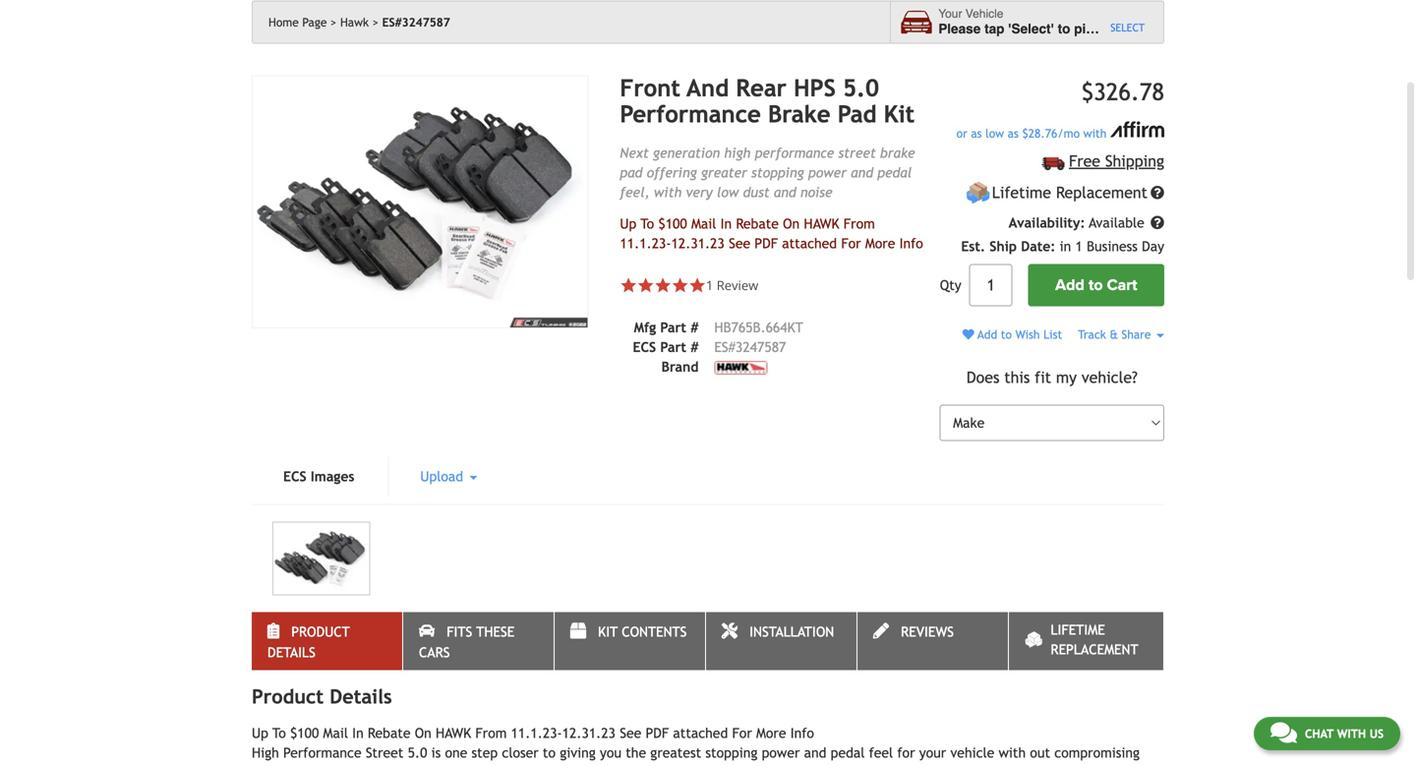 Task type: locate. For each thing, give the bounding box(es) containing it.
11.1.23- inside up to $100 mail in rebate on hawk from 11.1.23-12.31.23 see pdf attached for more info
[[620, 235, 671, 251]]

see
[[729, 235, 751, 251], [620, 725, 642, 741]]

1 horizontal spatial for
[[841, 235, 861, 251]]

with down offering
[[654, 184, 682, 200]]

0 horizontal spatial add
[[978, 328, 998, 341]]

info inside up to $100 mail in rebate on hawk from 11.1.23-12.31.23 see pdf attached for more info
[[900, 235, 923, 251]]

to left the wish
[[1001, 328, 1012, 341]]

0 vertical spatial performance
[[620, 100, 761, 128]]

0 vertical spatial pdf
[[755, 235, 778, 251]]

1 as from the left
[[971, 126, 982, 140]]

as right or
[[971, 126, 982, 140]]

0 vertical spatial power
[[808, 165, 847, 180]]

abs
[[523, 765, 545, 766]]

star image
[[620, 277, 637, 294], [637, 277, 654, 294], [654, 277, 672, 294], [689, 277, 706, 294]]

too
[[676, 765, 696, 766]]

low left $
[[986, 126, 1004, 140]]

info up no
[[791, 725, 814, 741]]

# up brand
[[691, 339, 699, 355]]

1 horizontal spatial vehicle
[[1116, 21, 1161, 36]]

pedal up improvement
[[831, 745, 865, 761]]

up inside up to $100 mail in rebate on hawk from 11.1.23-12.31.23 see pdf attached for more info high performance street 5.0 is one step closer to giving you the greatest stopping power and pedal feel for your vehicle with out compromising your abs.  too much brake torque and your abs goes into ice mode, too little and there is no improvement to the product.  pedal feedback, noise
[[252, 725, 268, 741]]

0 horizontal spatial power
[[762, 745, 800, 761]]

feedback,
[[1058, 765, 1120, 766]]

out
[[1030, 745, 1051, 761]]

hb765b.664kt
[[714, 319, 803, 335]]

0 horizontal spatial info
[[791, 725, 814, 741]]

add for add to cart
[[1056, 276, 1085, 295]]

you
[[600, 745, 622, 761]]

date:
[[1021, 239, 1056, 254]]

1 horizontal spatial on
[[783, 216, 800, 231]]

rebate inside up to $100 mail in rebate on hawk from 11.1.23-12.31.23 see pdf attached for more info high performance street 5.0 is one step closer to giving you the greatest stopping power and pedal feel for your vehicle with out compromising your abs.  too much brake torque and your abs goes into ice mode, too little and there is no improvement to the product.  pedal feedback, noise
[[368, 725, 411, 741]]

12.31.23 for up to $100 mail in rebate on hawk from 11.1.23-12.31.23 see pdf attached for more info
[[671, 235, 725, 251]]

brand
[[662, 359, 699, 375]]

in for up to $100 mail in rebate on hawk from 11.1.23-12.31.23 see pdf attached for more info high performance street 5.0 is one step closer to giving you the greatest stopping power and pedal feel for your vehicle with out compromising your abs.  too much brake torque and your abs goes into ice mode, too little and there is no improvement to the product.  pedal feedback, noise
[[352, 725, 364, 741]]

0 vertical spatial lifetime
[[992, 184, 1051, 202]]

replacement
[[1056, 184, 1148, 202], [1051, 642, 1139, 658]]

see inside up to $100 mail in rebate on hawk from 11.1.23-12.31.23 see pdf attached for more info high performance street 5.0 is one step closer to giving you the greatest stopping power and pedal feel for your vehicle with out compromising your abs.  too much brake torque and your abs goes into ice mode, too little and there is no improvement to the product.  pedal feedback, noise
[[620, 725, 642, 741]]

0 vertical spatial in
[[721, 216, 732, 231]]

0 vertical spatial more
[[865, 235, 895, 251]]

es#3247587 - hb765b.664kt - front and rear hps 5.0 performance brake pad kit - next generation high performance street brake pad offering greater stopping power and pedal feel, with very low dust and noise - hawk - bmw image
[[252, 75, 589, 329], [272, 522, 370, 596]]

0 horizontal spatial on
[[415, 725, 432, 741]]

see inside up to $100 mail in rebate on hawk from 11.1.23-12.31.23 see pdf attached for more info
[[729, 235, 751, 251]]

12.31.23 inside up to $100 mail in rebate on hawk from 11.1.23-12.31.23 see pdf attached for more info
[[671, 235, 725, 251]]

1 vertical spatial details
[[330, 685, 392, 708]]

add to cart button
[[1029, 264, 1165, 306]]

high
[[252, 745, 279, 761]]

0 horizontal spatial pdf
[[646, 725, 669, 741]]

up up high
[[252, 725, 268, 741]]

for inside up to $100 mail in rebate on hawk from 11.1.23-12.31.23 see pdf attached for more info high performance street 5.0 is one step closer to giving you the greatest stopping power and pedal feel for your vehicle with out compromising your abs.  too much brake torque and your abs goes into ice mode, too little and there is no improvement to the product.  pedal feedback, noise
[[732, 725, 752, 741]]

on inside up to $100 mail in rebate on hawk from 11.1.23-12.31.23 see pdf attached for more info
[[783, 216, 800, 231]]

ecs left images
[[283, 469, 307, 484]]

1 vertical spatial pdf
[[646, 725, 669, 741]]

1 left review
[[706, 276, 713, 294]]

0 vertical spatial replacement
[[1056, 184, 1148, 202]]

1 vertical spatial product
[[252, 685, 324, 708]]

0 vertical spatial #
[[691, 319, 699, 335]]

0 horizontal spatial mail
[[323, 725, 348, 741]]

closer
[[502, 745, 539, 761]]

is left no
[[799, 765, 808, 766]]

1 vertical spatial on
[[415, 725, 432, 741]]

star image up the mfg
[[620, 277, 637, 294]]

more
[[865, 235, 895, 251], [756, 725, 786, 741]]

0 horizontal spatial in
[[352, 725, 364, 741]]

mail up the too
[[323, 725, 348, 741]]

$100 down very
[[658, 216, 687, 231]]

question circle image down shipping
[[1151, 186, 1165, 200]]

stopping up little
[[706, 745, 758, 761]]

your down "closer"
[[492, 765, 519, 766]]

1 vertical spatial #
[[691, 339, 699, 355]]

0 horizontal spatial $100
[[290, 725, 319, 741]]

more up the there
[[756, 725, 786, 741]]

brake
[[880, 145, 915, 161]]

kit left the contents
[[598, 624, 618, 640]]

0 vertical spatial part
[[660, 319, 687, 335]]

1 right in
[[1076, 239, 1083, 254]]

0 vertical spatial details
[[268, 645, 316, 660]]

attached up greatest
[[673, 725, 728, 741]]

hawk image
[[714, 361, 768, 375]]

ecs images link
[[252, 457, 386, 496]]

$100 inside up to $100 mail in rebate on hawk from 11.1.23-12.31.23 see pdf attached for more info
[[658, 216, 687, 231]]

from
[[844, 216, 875, 231], [475, 725, 507, 741]]

1 vertical spatial the
[[935, 765, 955, 766]]

0 horizontal spatial hawk
[[436, 725, 471, 741]]

add inside button
[[1056, 276, 1085, 295]]

1 horizontal spatial info
[[900, 235, 923, 251]]

attached inside up to $100 mail in rebate on hawk from 11.1.23-12.31.23 see pdf attached for more info
[[782, 235, 837, 251]]

0 horizontal spatial 11.1.23-
[[511, 725, 562, 741]]

for inside up to $100 mail in rebate on hawk from 11.1.23-12.31.23 see pdf attached for more info
[[841, 235, 861, 251]]

on up torque
[[415, 725, 432, 741]]

up down feel,
[[620, 216, 637, 231]]

lifetime
[[992, 184, 1051, 202], [1051, 622, 1105, 638]]

0 horizontal spatial 5.0
[[408, 745, 427, 761]]

0 vertical spatial pedal
[[878, 165, 912, 180]]

1 vertical spatial brake
[[381, 765, 415, 766]]

add for add to wish list
[[978, 328, 998, 341]]

1 vertical spatial part
[[660, 339, 687, 355]]

page
[[302, 15, 327, 29]]

0 vertical spatial es#3247587 - hb765b.664kt - front and rear hps 5.0 performance brake pad kit - next generation high performance street brake pad offering greater stopping power and pedal feel, with very low dust and noise - hawk - bmw image
[[252, 75, 589, 329]]

to left cart
[[1089, 276, 1103, 295]]

in down greater
[[721, 216, 732, 231]]

brake
[[768, 100, 831, 128], [381, 765, 415, 766]]

from down street
[[844, 216, 875, 231]]

pdf inside up to $100 mail in rebate on hawk from 11.1.23-12.31.23 see pdf attached for more info
[[755, 235, 778, 251]]

with right /mo
[[1084, 126, 1107, 140]]

with left us
[[1337, 727, 1366, 741]]

for
[[897, 745, 915, 761]]

info inside up to $100 mail in rebate on hawk from 11.1.23-12.31.23 see pdf attached for more info high performance street 5.0 is one step closer to giving you the greatest stopping power and pedal feel for your vehicle with out compromising your abs.  too much brake torque and your abs goes into ice mode, too little and there is no improvement to the product.  pedal feedback, noise
[[791, 725, 814, 741]]

attached down noise
[[782, 235, 837, 251]]

and up no
[[804, 745, 827, 761]]

to up high
[[272, 725, 286, 741]]

to left the pick
[[1058, 21, 1071, 36]]

$100 up the too
[[290, 725, 319, 741]]

question circle image for available
[[1151, 216, 1165, 230]]

power up noise
[[808, 165, 847, 180]]

0 horizontal spatial for
[[732, 725, 752, 741]]

0 vertical spatial question circle image
[[1151, 186, 1165, 200]]

performance
[[755, 145, 834, 161]]

1 horizontal spatial is
[[799, 765, 808, 766]]

more down brake
[[865, 235, 895, 251]]

1 horizontal spatial kit
[[884, 100, 915, 128]]

as
[[971, 126, 982, 140], [1008, 126, 1019, 140]]

5.0 inside up to $100 mail in rebate on hawk from 11.1.23-12.31.23 see pdf attached for more info high performance street 5.0 is one step closer to giving you the greatest stopping power and pedal feel for your vehicle with out compromising your abs.  too much brake torque and your abs goes into ice mode, too little and there is no improvement to the product.  pedal feedback, noise
[[408, 745, 427, 761]]

star image up mfg part #
[[654, 277, 672, 294]]

0 vertical spatial to
[[641, 216, 654, 231]]

hawk down noise
[[804, 216, 840, 231]]

1 vertical spatial add
[[978, 328, 998, 341]]

the up mode,
[[626, 745, 646, 761]]

pdf inside up to $100 mail in rebate on hawk from 11.1.23-12.31.23 see pdf attached for more info high performance street 5.0 is one step closer to giving you the greatest stopping power and pedal feel for your vehicle with out compromising your abs.  too much brake torque and your abs goes into ice mode, too little and there is no improvement to the product.  pedal feedback, noise
[[646, 725, 669, 741]]

improvement
[[831, 765, 913, 766]]

1 horizontal spatial to
[[641, 216, 654, 231]]

0 vertical spatial 11.1.23-
[[620, 235, 671, 251]]

is up torque
[[431, 745, 441, 761]]

star image left star image
[[637, 277, 654, 294]]

street
[[366, 745, 404, 761]]

to inside up to $100 mail in rebate on hawk from 11.1.23-12.31.23 see pdf attached for more info
[[641, 216, 654, 231]]

home page link
[[269, 15, 337, 29]]

1 horizontal spatial low
[[986, 126, 1004, 140]]

mail inside up to $100 mail in rebate on hawk from 11.1.23-12.31.23 see pdf attached for more info
[[691, 216, 716, 231]]

from inside up to $100 mail in rebate on hawk from 11.1.23-12.31.23 see pdf attached for more info
[[844, 216, 875, 231]]

0 vertical spatial product details
[[268, 624, 350, 660]]

pdf up greatest
[[646, 725, 669, 741]]

from up step
[[475, 725, 507, 741]]

and
[[851, 165, 873, 180], [774, 184, 796, 200], [804, 745, 827, 761], [465, 765, 488, 766], [735, 765, 757, 766]]

0 horizontal spatial as
[[971, 126, 982, 140]]

comments image
[[1271, 721, 1297, 745]]

power
[[808, 165, 847, 180], [762, 745, 800, 761]]

your
[[939, 7, 962, 21]]

1 horizontal spatial in
[[721, 216, 732, 231]]

in inside up to $100 mail in rebate on hawk from 11.1.23-12.31.23 see pdf attached for more info
[[721, 216, 732, 231]]

business
[[1087, 239, 1138, 254]]

add to wish list
[[975, 328, 1063, 341]]

1 vertical spatial low
[[717, 184, 739, 200]]

your right for
[[919, 745, 946, 761]]

1 horizontal spatial more
[[865, 235, 895, 251]]

0 vertical spatial 12.31.23
[[671, 235, 725, 251]]

0 vertical spatial 1
[[1076, 239, 1083, 254]]

question circle image
[[1151, 186, 1165, 200], [1151, 216, 1165, 230]]

1 horizontal spatial 11.1.23-
[[620, 235, 671, 251]]

to
[[1058, 21, 1071, 36], [1089, 276, 1103, 295], [1001, 328, 1012, 341], [543, 745, 556, 761], [918, 765, 930, 766]]

4 star image from the left
[[689, 277, 706, 294]]

1 horizontal spatial brake
[[768, 100, 831, 128]]

add down in
[[1056, 276, 1085, 295]]

performance up the too
[[283, 745, 362, 761]]

up inside up to $100 mail in rebate on hawk from 11.1.23-12.31.23 see pdf attached for more info
[[620, 216, 637, 231]]

giving
[[560, 745, 596, 761]]

mail inside up to $100 mail in rebate on hawk from 11.1.23-12.31.23 see pdf attached for more info high performance street 5.0 is one step closer to giving you the greatest stopping power and pedal feel for your vehicle with out compromising your abs.  too much brake torque and your abs goes into ice mode, too little and there is no improvement to the product.  pedal feedback, noise
[[323, 725, 348, 741]]

0 vertical spatial attached
[[782, 235, 837, 251]]

5.0 right hps
[[843, 74, 879, 102]]

your down high
[[252, 765, 279, 766]]

in up much
[[352, 725, 364, 741]]

# up es# 3247587 brand
[[691, 319, 699, 335]]

$100
[[658, 216, 687, 231], [290, 725, 319, 741]]

12.31.23 inside up to $100 mail in rebate on hawk from 11.1.23-12.31.23 see pdf attached for more info high performance street 5.0 is one step closer to giving you the greatest stopping power and pedal feel for your vehicle with out compromising your abs.  too much brake torque and your abs goes into ice mode, too little and there is no improvement to the product.  pedal feedback, noise
[[562, 725, 616, 741]]

see for up to $100 mail in rebate on hawk from 11.1.23-12.31.23 see pdf attached for more info high performance street 5.0 is one step closer to giving you the greatest stopping power and pedal feel for your vehicle with out compromising your abs.  too much brake torque and your abs goes into ice mode, too little and there is no improvement to the product.  pedal feedback, noise
[[620, 725, 642, 741]]

2 # from the top
[[691, 339, 699, 355]]

0 horizontal spatial pedal
[[831, 745, 865, 761]]

1 vertical spatial ecs
[[283, 469, 307, 484]]

1 vertical spatial is
[[799, 765, 808, 766]]

power up the there
[[762, 745, 800, 761]]

more for up to $100 mail in rebate on hawk from 11.1.23-12.31.23 see pdf attached for more info high performance street 5.0 is one step closer to giving you the greatest stopping power and pedal feel for your vehicle with out compromising your abs.  too much brake torque and your abs goes into ice mode, too little and there is no improvement to the product.  pedal feedback, noise
[[756, 725, 786, 741]]

offering
[[647, 165, 697, 180]]

1 vertical spatial power
[[762, 745, 800, 761]]

to
[[641, 216, 654, 231], [272, 725, 286, 741]]

28.76
[[1029, 126, 1058, 140]]

5.0
[[843, 74, 879, 102], [408, 745, 427, 761]]

does
[[967, 369, 1000, 387]]

with up pedal
[[999, 745, 1026, 761]]

1 horizontal spatial ecs
[[633, 339, 656, 355]]

1 vertical spatial lifetime
[[1051, 622, 1105, 638]]

vehicle right a
[[1116, 21, 1161, 36]]

11.1.23- for up to $100 mail in rebate on hawk from 11.1.23-12.31.23 see pdf attached for more info high performance street 5.0 is one step closer to giving you the greatest stopping power and pedal feel for your vehicle with out compromising your abs.  too much brake torque and your abs goes into ice mode, too little and there is no improvement to the product.  pedal feedback, noise
[[511, 725, 562, 741]]

$100 for up to $100 mail in rebate on hawk from 11.1.23-12.31.23 see pdf attached for more info high performance street 5.0 is one step closer to giving you the greatest stopping power and pedal feel for your vehicle with out compromising your abs.  too much brake torque and your abs goes into ice mode, too little and there is no improvement to the product.  pedal feedback, noise
[[290, 725, 319, 741]]

11.1.23- for up to $100 mail in rebate on hawk from 11.1.23-12.31.23 see pdf attached for more info
[[620, 235, 671, 251]]

attached for up to $100 mail in rebate on hawk from 11.1.23-12.31.23 see pdf attached for more info high performance street 5.0 is one step closer to giving you the greatest stopping power and pedal feel for your vehicle with out compromising your abs.  too much brake torque and your abs goes into ice mode, too little and there is no improvement to the product.  pedal feedback, noise
[[673, 725, 728, 741]]

part right the mfg
[[660, 319, 687, 335]]

installation link
[[706, 612, 857, 670]]

from inside up to $100 mail in rebate on hawk from 11.1.23-12.31.23 see pdf attached for more info high performance street 5.0 is one step closer to giving you the greatest stopping power and pedal feel for your vehicle with out compromising your abs.  too much brake torque and your abs goes into ice mode, too little and there is no improvement to the product.  pedal feedback, noise
[[475, 725, 507, 741]]

0 horizontal spatial 1
[[706, 276, 713, 294]]

in inside up to $100 mail in rebate on hawk from 11.1.23-12.31.23 see pdf attached for more info high performance street 5.0 is one step closer to giving you the greatest stopping power and pedal feel for your vehicle with out compromising your abs.  too much brake torque and your abs goes into ice mode, too little and there is no improvement to the product.  pedal feedback, noise
[[352, 725, 364, 741]]

up for up to $100 mail in rebate on hawk from 11.1.23-12.31.23 see pdf attached for more info
[[620, 216, 637, 231]]

low inside next generation high performance street brake pad offering greater stopping power and pedal feel, with very low dust and noise
[[717, 184, 739, 200]]

up
[[620, 216, 637, 231], [252, 725, 268, 741]]

greater
[[701, 165, 747, 180]]

5.0 up torque
[[408, 745, 427, 761]]

1 vertical spatial rebate
[[368, 725, 411, 741]]

reviews
[[901, 624, 954, 640]]

2 question circle image from the top
[[1151, 216, 1165, 230]]

vehicle
[[1116, 21, 1161, 36], [951, 745, 995, 761]]

12.31.23 up star image
[[671, 235, 725, 251]]

1 horizontal spatial the
[[935, 765, 955, 766]]

rebate down dust
[[736, 216, 779, 231]]

hawk inside up to $100 mail in rebate on hawk from 11.1.23-12.31.23 see pdf attached for more info
[[804, 216, 840, 231]]

performance inside up to $100 mail in rebate on hawk from 11.1.23-12.31.23 see pdf attached for more info high performance street 5.0 is one step closer to giving you the greatest stopping power and pedal feel for your vehicle with out compromising your abs.  too much brake torque and your abs goes into ice mode, too little and there is no improvement to the product.  pedal feedback, noise
[[283, 745, 362, 761]]

info left est.
[[900, 235, 923, 251]]

part up brand
[[660, 339, 687, 355]]

see up review
[[729, 235, 751, 251]]

mail down very
[[691, 216, 716, 231]]

1 vertical spatial attached
[[673, 725, 728, 741]]

ecs down the mfg
[[633, 339, 656, 355]]

rebate inside up to $100 mail in rebate on hawk from 11.1.23-12.31.23 see pdf attached for more info
[[736, 216, 779, 231]]

wish
[[1016, 328, 1040, 341]]

more inside up to $100 mail in rebate on hawk from 11.1.23-12.31.23 see pdf attached for more info
[[865, 235, 895, 251]]

kit up brake
[[884, 100, 915, 128]]

1 part from the top
[[660, 319, 687, 335]]

2 part from the top
[[660, 339, 687, 355]]

0 horizontal spatial up
[[252, 725, 268, 741]]

0 vertical spatial brake
[[768, 100, 831, 128]]

pdf for up to $100 mail in rebate on hawk from 11.1.23-12.31.23 see pdf attached for more info
[[755, 235, 778, 251]]

pdf up review
[[755, 235, 778, 251]]

high
[[724, 145, 751, 161]]

0 vertical spatial for
[[841, 235, 861, 251]]

low down greater
[[717, 184, 739, 200]]

1 vertical spatial question circle image
[[1151, 216, 1165, 230]]

1 # from the top
[[691, 319, 699, 335]]

0 vertical spatial ecs
[[633, 339, 656, 355]]

11.1.23- up "closer"
[[511, 725, 562, 741]]

0 vertical spatial low
[[986, 126, 1004, 140]]

day
[[1142, 239, 1165, 254]]

0 horizontal spatial brake
[[381, 765, 415, 766]]

vehicle
[[966, 7, 1004, 21]]

fits these cars
[[419, 624, 515, 660]]

see up you
[[620, 725, 642, 741]]

question circle image for lifetime replacement
[[1151, 186, 1165, 200]]

on inside up to $100 mail in rebate on hawk from 11.1.23-12.31.23 see pdf attached for more info high performance street 5.0 is one step closer to giving you the greatest stopping power and pedal feel for your vehicle with out compromising your abs.  too much brake torque and your abs goes into ice mode, too little and there is no improvement to the product.  pedal feedback, noise
[[415, 725, 432, 741]]

1 vertical spatial hawk
[[436, 725, 471, 741]]

on down next generation high performance street brake pad offering greater stopping power and pedal feel, with very low dust and noise
[[783, 216, 800, 231]]

1 vertical spatial see
[[620, 725, 642, 741]]

hawk
[[340, 15, 369, 29]]

lifetime inside lifetime replacement link
[[1051, 622, 1105, 638]]

0 horizontal spatial low
[[717, 184, 739, 200]]

more for up to $100 mail in rebate on hawk from 11.1.23-12.31.23 see pdf attached for more info
[[865, 235, 895, 251]]

11.1.23- inside up to $100 mail in rebate on hawk from 11.1.23-12.31.23 see pdf attached for more info high performance street 5.0 is one step closer to giving you the greatest stopping power and pedal feel for your vehicle with out compromising your abs.  too much brake torque and your abs goes into ice mode, too little and there is no improvement to the product.  pedal feedback, noise
[[511, 725, 562, 741]]

kit
[[884, 100, 915, 128], [598, 624, 618, 640]]

/mo
[[1058, 126, 1080, 140]]

brake down street
[[381, 765, 415, 766]]

the
[[626, 745, 646, 761], [935, 765, 955, 766]]

rebate up street
[[368, 725, 411, 741]]

attached inside up to $100 mail in rebate on hawk from 11.1.23-12.31.23 see pdf attached for more info high performance street 5.0 is one step closer to giving you the greatest stopping power and pedal feel for your vehicle with out compromising your abs.  too much brake torque and your abs goes into ice mode, too little and there is no improvement to the product.  pedal feedback, noise
[[673, 725, 728, 741]]

0 horizontal spatial more
[[756, 725, 786, 741]]

to down feel,
[[641, 216, 654, 231]]

as left $
[[1008, 126, 1019, 140]]

1 horizontal spatial performance
[[620, 100, 761, 128]]

availability: available
[[1009, 215, 1149, 231]]

pedal down brake
[[878, 165, 912, 180]]

add right heart image
[[978, 328, 998, 341]]

product
[[291, 624, 350, 640], [252, 685, 324, 708]]

1 question circle image from the top
[[1151, 186, 1165, 200]]

more inside up to $100 mail in rebate on hawk from 11.1.23-12.31.23 see pdf attached for more info high performance street 5.0 is one step closer to giving you the greatest stopping power and pedal feel for your vehicle with out compromising your abs.  too much brake torque and your abs goes into ice mode, too little and there is no improvement to the product.  pedal feedback, noise
[[756, 725, 786, 741]]

0 vertical spatial on
[[783, 216, 800, 231]]

$100 inside up to $100 mail in rebate on hawk from 11.1.23-12.31.23 see pdf attached for more info high performance street 5.0 is one step closer to giving you the greatest stopping power and pedal feel for your vehicle with out compromising your abs.  too much brake torque and your abs goes into ice mode, too little and there is no improvement to the product.  pedal feedback, noise
[[290, 725, 319, 741]]

0 vertical spatial mail
[[691, 216, 716, 231]]

# inside hb765b.664kt ecs part #
[[691, 339, 699, 355]]

to up goes on the left bottom
[[543, 745, 556, 761]]

lifetime replacement
[[992, 184, 1148, 202], [1051, 622, 1139, 658]]

brake inside front and rear hps 5.0 performance brake pad kit
[[768, 100, 831, 128]]

vehicle inside up to $100 mail in rebate on hawk from 11.1.23-12.31.23 see pdf attached for more info high performance street 5.0 is one step closer to giving you the greatest stopping power and pedal feel for your vehicle with out compromising your abs.  too much brake torque and your abs goes into ice mode, too little and there is no improvement to the product.  pedal feedback, noise
[[951, 745, 995, 761]]

5.0 inside front and rear hps 5.0 performance brake pad kit
[[843, 74, 879, 102]]

0 horizontal spatial performance
[[283, 745, 362, 761]]

1 horizontal spatial 1
[[1076, 239, 1083, 254]]

star image left review
[[689, 277, 706, 294]]

12.31.23 up giving in the left bottom of the page
[[562, 725, 616, 741]]

free
[[1069, 152, 1101, 170]]

0 horizontal spatial from
[[475, 725, 507, 741]]

1 horizontal spatial add
[[1056, 276, 1085, 295]]

performance up generation
[[620, 100, 761, 128]]

rebate for up to $100 mail in rebate on hawk from 11.1.23-12.31.23 see pdf attached for more info high performance street 5.0 is one step closer to giving you the greatest stopping power and pedal feel for your vehicle with out compromising your abs.  too much brake torque and your abs goes into ice mode, too little and there is no improvement to the product.  pedal feedback, noise
[[368, 725, 411, 741]]

select
[[1111, 22, 1145, 34]]

hawk inside up to $100 mail in rebate on hawk from 11.1.23-12.31.23 see pdf attached for more info high performance street 5.0 is one step closer to giving you the greatest stopping power and pedal feel for your vehicle with out compromising your abs.  too much brake torque and your abs goes into ice mode, too little and there is no improvement to the product.  pedal feedback, noise
[[436, 725, 471, 741]]

$
[[1022, 126, 1029, 140]]

power inside up to $100 mail in rebate on hawk from 11.1.23-12.31.23 see pdf attached for more info high performance street 5.0 is one step closer to giving you the greatest stopping power and pedal feel for your vehicle with out compromising your abs.  too much brake torque and your abs goes into ice mode, too little and there is no improvement to the product.  pedal feedback, noise
[[762, 745, 800, 761]]

0 horizontal spatial vehicle
[[951, 745, 995, 761]]

1 vertical spatial up
[[252, 725, 268, 741]]

stopping down performance
[[752, 165, 804, 180]]

hps
[[794, 74, 836, 102]]

pdf for up to $100 mail in rebate on hawk from 11.1.23-12.31.23 see pdf attached for more info high performance street 5.0 is one step closer to giving you the greatest stopping power and pedal feel for your vehicle with out compromising your abs.  too much brake torque and your abs goes into ice mode, too little and there is no improvement to the product.  pedal feedback, noise
[[646, 725, 669, 741]]

1 vertical spatial info
[[791, 725, 814, 741]]

1 horizontal spatial 5.0
[[843, 74, 879, 102]]

11.1.23-
[[620, 235, 671, 251], [511, 725, 562, 741]]

None text field
[[969, 264, 1013, 306]]

info
[[900, 235, 923, 251], [791, 725, 814, 741]]

brake up performance
[[768, 100, 831, 128]]

1 vertical spatial 1
[[706, 276, 713, 294]]

no
[[812, 765, 827, 766]]

and right dust
[[774, 184, 796, 200]]

to inside up to $100 mail in rebate on hawk from 11.1.23-12.31.23 see pdf attached for more info high performance street 5.0 is one step closer to giving you the greatest stopping power and pedal feel for your vehicle with out compromising your abs.  too much brake torque and your abs goes into ice mode, too little and there is no improvement to the product.  pedal feedback, noise
[[272, 725, 286, 741]]

hawk up 'one'
[[436, 725, 471, 741]]

1 vertical spatial vehicle
[[951, 745, 995, 761]]

1 horizontal spatial as
[[1008, 126, 1019, 140]]

the right improvement
[[935, 765, 955, 766]]

vehicle right for
[[951, 745, 995, 761]]

question circle image up 'day'
[[1151, 216, 1165, 230]]

with
[[1084, 126, 1107, 140], [654, 184, 682, 200], [1337, 727, 1366, 741], [999, 745, 1026, 761]]

est.
[[961, 239, 986, 254]]

ice
[[609, 765, 628, 766]]

track
[[1078, 328, 1106, 341]]

0 horizontal spatial attached
[[673, 725, 728, 741]]

0 horizontal spatial kit
[[598, 624, 618, 640]]

1 vertical spatial to
[[272, 725, 286, 741]]

lifetime replacement link
[[1009, 612, 1164, 670]]

to for up to $100 mail in rebate on hawk from 11.1.23-12.31.23 see pdf attached for more info high performance street 5.0 is one step closer to giving you the greatest stopping power and pedal feel for your vehicle with out compromising your abs.  too much brake torque and your abs goes into ice mode, too little and there is no improvement to the product.  pedal feedback, noise
[[272, 725, 286, 741]]

11.1.23- down feel,
[[620, 235, 671, 251]]

cars
[[419, 645, 450, 660]]

and right little
[[735, 765, 757, 766]]

0 vertical spatial product
[[291, 624, 350, 640]]

0 horizontal spatial details
[[268, 645, 316, 660]]

$100 for up to $100 mail in rebate on hawk from 11.1.23-12.31.23 see pdf attached for more info
[[658, 216, 687, 231]]

images
[[311, 469, 354, 484]]



Task type: vqa. For each thing, say whether or not it's contained in the screenshot.
'fobs'
no



Task type: describe. For each thing, give the bounding box(es) containing it.
or as low as $/mo with 
			 - affirm financing (opens in modal) element
[[940, 122, 1165, 142]]

little
[[700, 765, 731, 766]]

stopping inside up to $100 mail in rebate on hawk from 11.1.23-12.31.23 see pdf attached for more info high performance street 5.0 is one step closer to giving you the greatest stopping power and pedal feel for your vehicle with out compromising your abs.  too much brake torque and your abs goes into ice mode, too little and there is no improvement to the product.  pedal feedback, noise
[[706, 745, 758, 761]]

part inside hb765b.664kt ecs part #
[[660, 339, 687, 355]]

1 star image from the left
[[620, 277, 637, 294]]

es# 3247587 brand
[[662, 339, 786, 375]]

too
[[318, 765, 339, 766]]

share
[[1122, 328, 1151, 341]]

fits
[[447, 624, 472, 640]]

mail for up to $100 mail in rebate on hawk from 11.1.23-12.31.23 see pdf attached for more info high performance street 5.0 is one step closer to giving you the greatest stopping power and pedal feel for your vehicle with out compromising your abs.  too much brake torque and your abs goes into ice mode, too little and there is no improvement to the product.  pedal feedback, noise
[[323, 725, 348, 741]]

chat with us
[[1305, 727, 1384, 741]]

review
[[717, 276, 759, 294]]

hawk link
[[340, 15, 379, 29]]

kit inside front and rear hps 5.0 performance brake pad kit
[[884, 100, 915, 128]]

to for up to $100 mail in rebate on hawk from 11.1.23-12.31.23 see pdf attached for more info
[[641, 216, 654, 231]]

326.78
[[1094, 78, 1165, 106]]

mfg part #
[[634, 319, 699, 335]]

contents
[[622, 624, 687, 640]]

see for up to $100 mail in rebate on hawk from 11.1.23-12.31.23 see pdf attached for more info
[[729, 235, 751, 251]]

1 horizontal spatial details
[[330, 685, 392, 708]]

3 star image from the left
[[654, 277, 672, 294]]

these
[[476, 624, 515, 640]]

and down step
[[465, 765, 488, 766]]

ecs inside hb765b.664kt ecs part #
[[633, 339, 656, 355]]

on for up to $100 mail in rebate on hawk from 11.1.23-12.31.23 see pdf attached for more info
[[783, 216, 800, 231]]

fits these cars link
[[403, 612, 554, 670]]

vehicle inside your vehicle please tap 'select' to pick a vehicle
[[1116, 21, 1161, 36]]

my
[[1056, 369, 1077, 387]]

availability:
[[1009, 215, 1085, 231]]

pedal inside next generation high performance street brake pad offering greater stopping power and pedal feel, with very low dust and noise
[[878, 165, 912, 180]]

for for up to $100 mail in rebate on hawk from 11.1.23-12.31.23 see pdf attached for more info
[[841, 235, 861, 251]]

available
[[1089, 215, 1145, 231]]

brake inside up to $100 mail in rebate on hawk from 11.1.23-12.31.23 see pdf attached for more info high performance street 5.0 is one step closer to giving you the greatest stopping power and pedal feel for your vehicle with out compromising your abs.  too much brake torque and your abs goes into ice mode, too little and there is no improvement to the product.  pedal feedback, noise
[[381, 765, 415, 766]]

free shipping
[[1069, 152, 1165, 170]]

free shipping image
[[1042, 156, 1065, 170]]

est. ship date: in 1 business day
[[961, 239, 1165, 254]]

product details link
[[252, 612, 402, 670]]

compromising
[[1055, 745, 1140, 761]]

product inside product details
[[291, 624, 350, 640]]

12.31.23 for up to $100 mail in rebate on hawk from 11.1.23-12.31.23 see pdf attached for more info high performance street 5.0 is one step closer to giving you the greatest stopping power and pedal feel for your vehicle with out compromising your abs.  too much brake torque and your abs goes into ice mode, too little and there is no improvement to the product.  pedal feedback, noise
[[562, 725, 616, 741]]

goes
[[549, 765, 576, 766]]

performance inside front and rear hps 5.0 performance brake pad kit
[[620, 100, 761, 128]]

1 vertical spatial kit
[[598, 624, 618, 640]]

qty
[[940, 277, 962, 293]]

in for up to $100 mail in rebate on hawk from 11.1.23-12.31.23 see pdf attached for more info
[[721, 216, 732, 231]]

this
[[1004, 369, 1030, 387]]

cart
[[1107, 276, 1138, 295]]

does this fit my vehicle?
[[967, 369, 1138, 387]]

with inside next generation high performance street brake pad offering greater stopping power and pedal feel, with very low dust and noise
[[654, 184, 682, 200]]

1 vertical spatial product details
[[252, 685, 392, 708]]

0 horizontal spatial is
[[431, 745, 441, 761]]

fit
[[1035, 369, 1051, 387]]

list
[[1044, 328, 1063, 341]]

2 horizontal spatial your
[[919, 745, 946, 761]]

0 horizontal spatial the
[[626, 745, 646, 761]]

street
[[838, 145, 876, 161]]

mode,
[[632, 765, 672, 766]]

greatest
[[650, 745, 701, 761]]

stopping inside next generation high performance street brake pad offering greater stopping power and pedal feel, with very low dust and noise
[[752, 165, 804, 180]]

1 vertical spatial es#3247587 - hb765b.664kt - front and rear hps 5.0 performance brake pad kit - next generation high performance street brake pad offering greater stopping power and pedal feel, with very low dust and noise - hawk - bmw image
[[272, 522, 370, 596]]

pedal inside up to $100 mail in rebate on hawk from 11.1.23-12.31.23 see pdf attached for more info high performance street 5.0 is one step closer to giving you the greatest stopping power and pedal feel for your vehicle with out compromising your abs.  too much brake torque and your abs goes into ice mode, too little and there is no improvement to the product.  pedal feedback, noise
[[831, 745, 865, 761]]

attached for up to $100 mail in rebate on hawk from 11.1.23-12.31.23 see pdf attached for more info
[[782, 235, 837, 251]]

hawk for up to $100 mail in rebate on hawk from 11.1.23-12.31.23 see pdf attached for more info
[[804, 216, 840, 231]]

kit contents link
[[555, 612, 705, 670]]

info for up to $100 mail in rebate on hawk from 11.1.23-12.31.23 see pdf attached for more info high performance street 5.0 is one step closer to giving you the greatest stopping power and pedal feel for your vehicle with out compromising your abs.  too much brake torque and your abs goes into ice mode, too little and there is no improvement to the product.  pedal feedback, noise
[[791, 725, 814, 741]]

feel
[[869, 745, 893, 761]]

ship
[[990, 239, 1017, 254]]

from for up to $100 mail in rebate on hawk from 11.1.23-12.31.23 see pdf attached for more info high performance street 5.0 is one step closer to giving you the greatest stopping power and pedal feel for your vehicle with out compromising your abs.  too much brake torque and your abs goes into ice mode, too little and there is no improvement to the product.  pedal feedback, noise
[[475, 725, 507, 741]]

or as low as $ 28.76 /mo with
[[957, 126, 1110, 140]]

details inside product details
[[268, 645, 316, 660]]

in
[[1060, 239, 1071, 254]]

3247587
[[736, 339, 786, 355]]

to inside your vehicle please tap 'select' to pick a vehicle
[[1058, 21, 1071, 36]]

2 star image from the left
[[637, 277, 654, 294]]

with inside up to $100 mail in rebate on hawk from 11.1.23-12.31.23 see pdf attached for more info high performance street 5.0 is one step closer to giving you the greatest stopping power and pedal feel for your vehicle with out compromising your abs.  too much brake torque and your abs goes into ice mode, too little and there is no improvement to the product.  pedal feedback, noise
[[999, 745, 1026, 761]]

shipping
[[1105, 152, 1165, 170]]

reviews link
[[858, 612, 1008, 670]]

0 horizontal spatial your
[[252, 765, 279, 766]]

from for up to $100 mail in rebate on hawk from 11.1.23-12.31.23 see pdf attached for more info
[[844, 216, 875, 231]]

your vehicle please tap 'select' to pick a vehicle
[[939, 7, 1161, 36]]

generation
[[653, 145, 720, 161]]

rear
[[736, 74, 787, 102]]

upload button
[[389, 457, 509, 496]]

tap
[[985, 21, 1005, 36]]

upload
[[420, 469, 467, 484]]

and down street
[[851, 165, 873, 180]]

dust
[[743, 184, 770, 200]]

on for up to $100 mail in rebate on hawk from 11.1.23-12.31.23 see pdf attached for more info high performance street 5.0 is one step closer to giving you the greatest stopping power and pedal feel for your vehicle with out compromising your abs.  too much brake torque and your abs goes into ice mode, too little and there is no improvement to the product.  pedal feedback, noise
[[415, 725, 432, 741]]

there
[[761, 765, 795, 766]]

vehicle?
[[1082, 369, 1138, 387]]

1 horizontal spatial your
[[492, 765, 519, 766]]

add to cart
[[1056, 276, 1138, 295]]

'select'
[[1008, 21, 1054, 36]]

0 vertical spatial lifetime replacement
[[992, 184, 1148, 202]]

a
[[1105, 21, 1112, 36]]

mfg
[[634, 319, 656, 335]]

home page
[[269, 15, 327, 29]]

much
[[343, 765, 376, 766]]

to right improvement
[[918, 765, 930, 766]]

es#3247587
[[382, 15, 450, 29]]

heart image
[[963, 329, 975, 340]]

2 as from the left
[[1008, 126, 1019, 140]]

front and rear hps 5.0 performance brake pad kit
[[620, 74, 915, 128]]

please
[[939, 21, 981, 36]]

hawk for up to $100 mail in rebate on hawk from 11.1.23-12.31.23 see pdf attached for more info high performance street 5.0 is one step closer to giving you the greatest stopping power and pedal feel for your vehicle with out compromising your abs.  too much brake torque and your abs goes into ice mode, too little and there is no improvement to the product.  pedal feedback, noise
[[436, 725, 471, 741]]

1 review link
[[706, 276, 759, 294]]

pad
[[620, 165, 643, 180]]

track & share button
[[1078, 328, 1165, 341]]

next generation high performance street brake pad offering greater stopping power and pedal feel, with very low dust and noise
[[620, 145, 915, 200]]

1 review
[[706, 276, 759, 294]]

chat
[[1305, 727, 1334, 741]]

into
[[580, 765, 605, 766]]

to inside button
[[1089, 276, 1103, 295]]

es#
[[714, 339, 736, 355]]

power inside next generation high performance street brake pad offering greater stopping power and pedal feel, with very low dust and noise
[[808, 165, 847, 180]]

add to wish list link
[[963, 328, 1063, 341]]

home
[[269, 15, 299, 29]]

pick
[[1074, 21, 1101, 36]]

or
[[957, 126, 968, 140]]

for for up to $100 mail in rebate on hawk from 11.1.23-12.31.23 see pdf attached for more info high performance street 5.0 is one step closer to giving you the greatest stopping power and pedal feel for your vehicle with out compromising your abs.  too much brake torque and your abs goes into ice mode, too little and there is no improvement to the product.  pedal feedback, noise
[[732, 725, 752, 741]]

up for up to $100 mail in rebate on hawk from 11.1.23-12.31.23 see pdf attached for more info high performance street 5.0 is one step closer to giving you the greatest stopping power and pedal feel for your vehicle with out compromising your abs.  too much brake torque and your abs goes into ice mode, too little and there is no improvement to the product.  pedal feedback, noise
[[252, 725, 268, 741]]

&
[[1110, 328, 1118, 341]]

select link
[[1111, 20, 1145, 36]]

1 vertical spatial replacement
[[1051, 642, 1139, 658]]

very
[[686, 184, 713, 200]]

star image
[[672, 277, 689, 294]]

noise
[[801, 184, 833, 200]]

info for up to $100 mail in rebate on hawk from 11.1.23-12.31.23 see pdf attached for more info
[[900, 235, 923, 251]]

kit contents
[[598, 624, 687, 640]]

this product is lifetime replacement eligible image
[[966, 180, 991, 205]]

up to $100 mail in rebate on hawk from 11.1.23-12.31.23 see pdf attached for more info high performance street 5.0 is one step closer to giving you the greatest stopping power and pedal feel for your vehicle with out compromising your abs.  too much brake torque and your abs goes into ice mode, too little and there is no improvement to the product.  pedal feedback, noise
[[252, 725, 1162, 766]]

mail for up to $100 mail in rebate on hawk from 11.1.23-12.31.23 see pdf attached for more info
[[691, 216, 716, 231]]

hb765b.664kt ecs part #
[[633, 319, 803, 355]]

feel,
[[620, 184, 650, 200]]

front
[[620, 74, 681, 102]]

rebate for up to $100 mail in rebate on hawk from 11.1.23-12.31.23 see pdf attached for more info
[[736, 216, 779, 231]]

step
[[472, 745, 498, 761]]

ecs images
[[283, 469, 354, 484]]

1 vertical spatial lifetime replacement
[[1051, 622, 1139, 658]]



